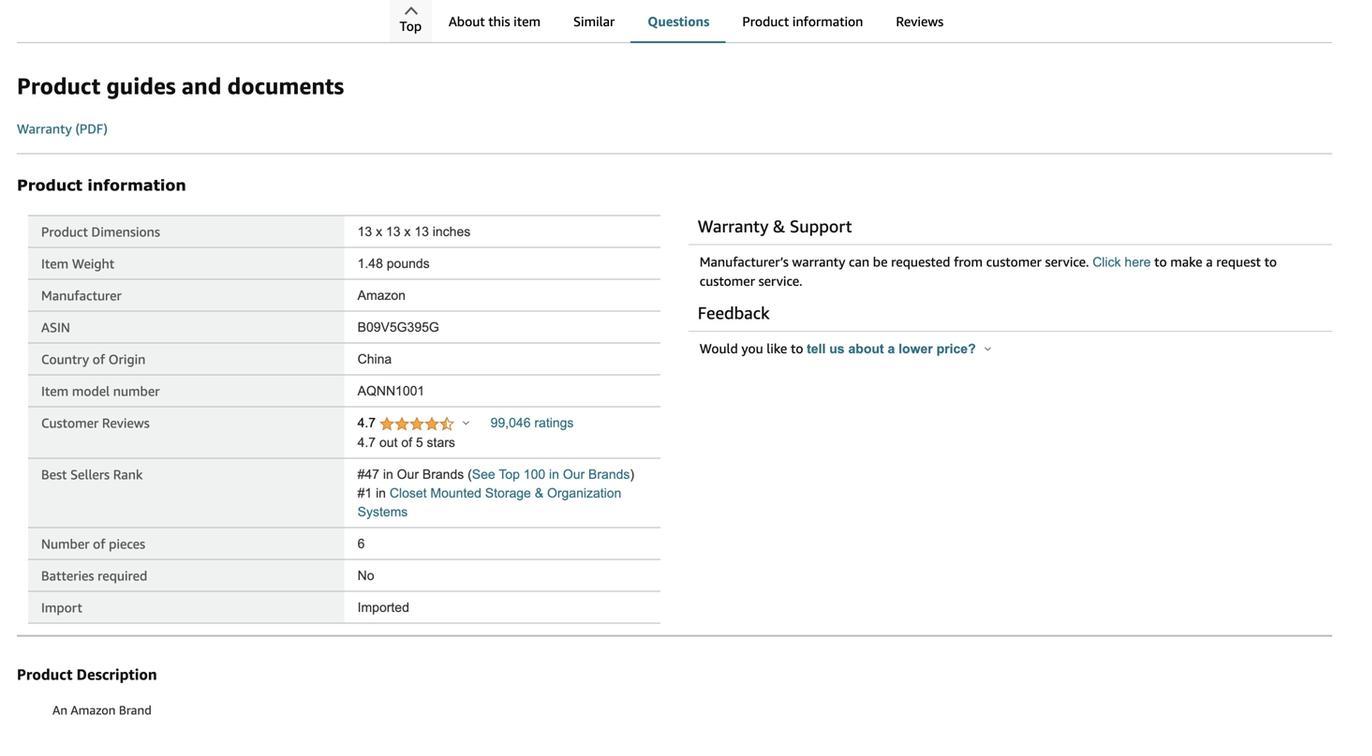 Task type: describe. For each thing, give the bounding box(es) containing it.
an
[[52, 703, 67, 718]]

from
[[954, 254, 983, 269]]

(
[[468, 467, 472, 482]]

0 vertical spatial amazon
[[358, 288, 406, 303]]

#47
[[358, 467, 380, 482]]

best sellers rank
[[41, 467, 143, 482]]

and
[[182, 72, 222, 99]]

support
[[790, 216, 853, 236]]

you
[[742, 341, 764, 356]]

systems
[[358, 505, 408, 519]]

)
[[630, 467, 635, 482]]

1 vertical spatial product information
[[17, 176, 186, 194]]

ratings
[[535, 416, 574, 430]]

in for #47 in our brands ( see top 100 in our brands )
[[383, 467, 393, 482]]

see
[[472, 467, 496, 482]]

(pdf)
[[75, 121, 108, 136]]

b09v5g395g
[[358, 320, 439, 335]]

stars
[[427, 435, 455, 450]]

no
[[358, 569, 374, 583]]

popover image
[[985, 346, 992, 351]]

inches
[[433, 224, 471, 239]]

documents
[[227, 72, 344, 99]]

1 x from the left
[[376, 224, 383, 239]]

dimensions
[[91, 224, 160, 239]]

click here link
[[1093, 255, 1151, 269]]

manufacturer's warranty can be requested from customer service. click here
[[700, 254, 1151, 269]]

requested
[[892, 254, 951, 269]]

pieces
[[109, 536, 145, 552]]

here
[[1125, 255, 1151, 269]]

warranty & support
[[698, 216, 853, 236]]

manufacturer's
[[700, 254, 789, 269]]

0 horizontal spatial amazon
[[71, 703, 116, 718]]

Search in reviews, Q&A... search field
[[17, 14, 767, 43]]

best
[[41, 467, 67, 482]]

99,046 ratings
[[491, 416, 574, 430]]

item weight
[[41, 256, 114, 271]]

4.7 for 4.7
[[358, 416, 380, 430]]

number of pieces
[[41, 536, 145, 552]]

origin
[[109, 352, 146, 367]]

99,046
[[491, 416, 531, 430]]

tell us about a lower price?
[[807, 342, 980, 356]]

number
[[41, 536, 89, 552]]

price?
[[937, 342, 976, 356]]

of for pieces
[[93, 536, 105, 552]]

tell us about a lower price? button
[[807, 342, 992, 356]]

2 x from the left
[[404, 224, 411, 239]]

#1 in
[[358, 486, 390, 501]]

similar
[[574, 14, 615, 29]]

100
[[524, 467, 546, 482]]

1 vertical spatial of
[[401, 435, 412, 450]]

tell
[[807, 342, 826, 356]]

3 13 from the left
[[415, 224, 429, 239]]

an amazon brand
[[52, 703, 152, 718]]

1 13 from the left
[[358, 224, 372, 239]]

5
[[416, 435, 423, 450]]

2 13 from the left
[[386, 224, 401, 239]]

warranty
[[793, 254, 846, 269]]

1 horizontal spatial service.
[[1046, 254, 1090, 269]]

brand
[[119, 703, 152, 718]]

description
[[77, 666, 157, 683]]

warranty (pdf)
[[17, 121, 108, 136]]

#47 in our brands ( see top 100 in our brands )
[[358, 467, 635, 482]]

weight
[[72, 256, 114, 271]]

& inside closet mounted storage & organization systems
[[535, 486, 544, 501]]

number
[[113, 383, 160, 399]]

out
[[380, 435, 398, 450]]

be
[[873, 254, 888, 269]]

in right the "100"
[[549, 467, 560, 482]]

1 horizontal spatial &
[[773, 216, 786, 236]]

guides
[[106, 72, 176, 99]]

country of origin
[[41, 352, 146, 367]]

search image
[[26, 22, 38, 34]]

item model number
[[41, 383, 160, 399]]

request
[[1217, 254, 1262, 269]]

aqnn1001
[[358, 384, 425, 398]]

closet mounted storage & organization systems
[[358, 486, 622, 519]]

china
[[358, 352, 392, 367]]

lower
[[899, 342, 933, 356]]

0 horizontal spatial reviews
[[102, 415, 150, 431]]

pounds
[[387, 256, 430, 271]]

make
[[1171, 254, 1203, 269]]

product up an
[[17, 666, 73, 683]]

mounted
[[431, 486, 482, 501]]

rank
[[113, 467, 143, 482]]

this
[[489, 14, 510, 29]]

product down warranty (pdf)
[[17, 176, 82, 194]]

about this item
[[449, 14, 541, 29]]

closet
[[390, 486, 427, 501]]

customer reviews
[[41, 415, 150, 431]]

batteries
[[41, 568, 94, 584]]

can
[[849, 254, 870, 269]]

0 vertical spatial top
[[400, 18, 422, 34]]



Task type: locate. For each thing, give the bounding box(es) containing it.
brands up organization
[[589, 467, 630, 482]]

to make a request to customer service.
[[700, 254, 1278, 289]]

top left "about"
[[400, 18, 422, 34]]

service. left click
[[1046, 254, 1090, 269]]

customer down manufacturer's
[[700, 273, 755, 289]]

imported
[[358, 600, 409, 615]]

would
[[700, 341, 738, 356]]

1 our from the left
[[397, 467, 419, 482]]

1.48 pounds
[[358, 256, 430, 271]]

of left pieces
[[93, 536, 105, 552]]

1 horizontal spatial brands
[[589, 467, 630, 482]]

0 horizontal spatial a
[[888, 342, 895, 356]]

1 vertical spatial reviews
[[102, 415, 150, 431]]

1 horizontal spatial warranty
[[698, 216, 769, 236]]

0 horizontal spatial information
[[88, 176, 186, 194]]

amazon right an
[[71, 703, 116, 718]]

click
[[1093, 255, 1122, 269]]

0 horizontal spatial to
[[791, 341, 804, 356]]

1 horizontal spatial information
[[793, 14, 864, 29]]

item
[[514, 14, 541, 29]]

0 horizontal spatial &
[[535, 486, 544, 501]]

product dimensions
[[41, 224, 160, 239]]

1 vertical spatial a
[[888, 342, 895, 356]]

x up 1.48
[[376, 224, 383, 239]]

1 horizontal spatial our
[[563, 467, 585, 482]]

product
[[743, 14, 789, 29], [17, 72, 100, 99], [17, 176, 82, 194], [41, 224, 88, 239], [17, 666, 73, 683]]

customer right from
[[987, 254, 1042, 269]]

4.7 for 4.7 out of 5 stars
[[358, 435, 376, 450]]

to right request
[[1265, 254, 1278, 269]]

2 brands from the left
[[589, 467, 630, 482]]

1 vertical spatial warranty
[[698, 216, 769, 236]]

product right questions
[[743, 14, 789, 29]]

1 vertical spatial item
[[41, 383, 69, 399]]

service.
[[1046, 254, 1090, 269], [759, 273, 803, 289]]

1 vertical spatial service.
[[759, 273, 803, 289]]

13
[[358, 224, 372, 239], [386, 224, 401, 239], [415, 224, 429, 239]]

service. down manufacturer's
[[759, 273, 803, 289]]

0 vertical spatial of
[[93, 352, 105, 367]]

our up organization
[[563, 467, 585, 482]]

of left origin
[[93, 352, 105, 367]]

a inside 'to make a request to customer service.'
[[1207, 254, 1214, 269]]

see top 100 in our brands link
[[472, 467, 630, 482]]

1 horizontal spatial to
[[1155, 254, 1168, 269]]

0 vertical spatial item
[[41, 256, 69, 271]]

99,046 ratings link
[[491, 416, 574, 430]]

product up warranty (pdf)
[[17, 72, 100, 99]]

warranty (pdf) link
[[17, 121, 108, 136]]

1 vertical spatial information
[[88, 176, 186, 194]]

2 horizontal spatial 13
[[415, 224, 429, 239]]

0 horizontal spatial top
[[400, 18, 422, 34]]

1 horizontal spatial top
[[499, 467, 520, 482]]

customer
[[987, 254, 1042, 269], [700, 273, 755, 289]]

us
[[830, 342, 845, 356]]

in right #47 at bottom
[[383, 467, 393, 482]]

questions
[[648, 14, 710, 29]]

our
[[397, 467, 419, 482], [563, 467, 585, 482]]

country
[[41, 352, 89, 367]]

& left support
[[773, 216, 786, 236]]

warranty left (pdf)
[[17, 121, 72, 136]]

x
[[376, 224, 383, 239], [404, 224, 411, 239]]

&
[[773, 216, 786, 236], [535, 486, 544, 501]]

0 vertical spatial 4.7
[[358, 416, 380, 430]]

asin
[[41, 320, 70, 335]]

top up storage
[[499, 467, 520, 482]]

4.7
[[358, 416, 380, 430], [358, 435, 376, 450]]

our up closet
[[397, 467, 419, 482]]

feedback
[[698, 303, 770, 323]]

0 vertical spatial customer
[[987, 254, 1042, 269]]

1 horizontal spatial customer
[[987, 254, 1042, 269]]

0 horizontal spatial 13
[[358, 224, 372, 239]]

in
[[383, 467, 393, 482], [549, 467, 560, 482], [376, 486, 386, 501]]

0 vertical spatial product information
[[743, 14, 864, 29]]

1 vertical spatial amazon
[[71, 703, 116, 718]]

like
[[767, 341, 788, 356]]

of for origin
[[93, 352, 105, 367]]

2 vertical spatial of
[[93, 536, 105, 552]]

manufacturer
[[41, 288, 122, 303]]

organization
[[547, 486, 622, 501]]

brands up mounted
[[423, 467, 464, 482]]

0 vertical spatial reviews
[[896, 14, 944, 29]]

import
[[41, 600, 82, 615]]

4.7 inside button
[[358, 416, 380, 430]]

would you like to
[[700, 341, 807, 356]]

0 horizontal spatial our
[[397, 467, 419, 482]]

warranty
[[17, 121, 72, 136], [698, 216, 769, 236]]

1 vertical spatial customer
[[700, 273, 755, 289]]

to right here
[[1155, 254, 1168, 269]]

about
[[849, 342, 884, 356]]

2 our from the left
[[563, 467, 585, 482]]

2 item from the top
[[41, 383, 69, 399]]

warranty for warranty & support
[[698, 216, 769, 236]]

product guides and documents
[[17, 72, 344, 99]]

13 up 1.48
[[358, 224, 372, 239]]

warranty up manufacturer's
[[698, 216, 769, 236]]

popover image
[[463, 420, 470, 425]]

of
[[93, 352, 105, 367], [401, 435, 412, 450], [93, 536, 105, 552]]

2 4.7 from the top
[[358, 435, 376, 450]]

batteries required
[[41, 568, 147, 584]]

of left 5
[[401, 435, 412, 450]]

0 horizontal spatial x
[[376, 224, 383, 239]]

1 4.7 from the top
[[358, 416, 380, 430]]

in for #1 in
[[376, 486, 386, 501]]

1 horizontal spatial reviews
[[896, 14, 944, 29]]

top
[[400, 18, 422, 34], [499, 467, 520, 482]]

0 horizontal spatial customer
[[700, 273, 755, 289]]

a left lower
[[888, 342, 895, 356]]

4.7 left out
[[358, 435, 376, 450]]

2 horizontal spatial to
[[1265, 254, 1278, 269]]

a
[[1207, 254, 1214, 269], [888, 342, 895, 356]]

1 horizontal spatial x
[[404, 224, 411, 239]]

1 horizontal spatial amazon
[[358, 288, 406, 303]]

0 vertical spatial a
[[1207, 254, 1214, 269]]

& down the "100"
[[535, 486, 544, 501]]

item for item weight
[[41, 256, 69, 271]]

1 horizontal spatial 13
[[386, 224, 401, 239]]

0 vertical spatial service.
[[1046, 254, 1090, 269]]

customer inside 'to make a request to customer service.'
[[700, 273, 755, 289]]

brands
[[423, 467, 464, 482], [589, 467, 630, 482]]

0 vertical spatial &
[[773, 216, 786, 236]]

0 vertical spatial warranty
[[17, 121, 72, 136]]

1 brands from the left
[[423, 467, 464, 482]]

0 horizontal spatial warranty
[[17, 121, 72, 136]]

1 vertical spatial &
[[535, 486, 544, 501]]

item down country
[[41, 383, 69, 399]]

0 vertical spatial information
[[793, 14, 864, 29]]

0 horizontal spatial service.
[[759, 273, 803, 289]]

#1
[[358, 486, 372, 501]]

warranty for warranty (pdf)
[[17, 121, 72, 136]]

item left weight at the left top of the page
[[41, 256, 69, 271]]

in right #1
[[376, 486, 386, 501]]

customer
[[41, 415, 99, 431]]

0 horizontal spatial brands
[[423, 467, 464, 482]]

product description
[[17, 666, 157, 683]]

item for item model number
[[41, 383, 69, 399]]

0 horizontal spatial product information
[[17, 176, 186, 194]]

1 horizontal spatial product information
[[743, 14, 864, 29]]

13 x 13 x 13 inches
[[358, 224, 471, 239]]

x up pounds
[[404, 224, 411, 239]]

1 vertical spatial 4.7
[[358, 435, 376, 450]]

1 vertical spatial top
[[499, 467, 520, 482]]

13 up 1.48 pounds
[[386, 224, 401, 239]]

model
[[72, 383, 110, 399]]

amazon down 1.48
[[358, 288, 406, 303]]

required
[[98, 568, 147, 584]]

to
[[1155, 254, 1168, 269], [1265, 254, 1278, 269], [791, 341, 804, 356]]

information
[[793, 14, 864, 29], [88, 176, 186, 194]]

sellers
[[70, 467, 110, 482]]

13 left the inches
[[415, 224, 429, 239]]

about
[[449, 14, 485, 29]]

1 horizontal spatial a
[[1207, 254, 1214, 269]]

closet mounted storage & organization systems link
[[358, 486, 622, 519]]

product up item weight at the left of the page
[[41, 224, 88, 239]]

4.7 up out
[[358, 416, 380, 430]]

1 item from the top
[[41, 256, 69, 271]]

storage
[[485, 486, 531, 501]]

to left tell
[[791, 341, 804, 356]]

reviews
[[896, 14, 944, 29], [102, 415, 150, 431]]

6
[[358, 537, 365, 551]]

1.48
[[358, 256, 383, 271]]

4.7 out of 5 stars
[[358, 435, 455, 450]]

a right make
[[1207, 254, 1214, 269]]

service. inside 'to make a request to customer service.'
[[759, 273, 803, 289]]



Task type: vqa. For each thing, say whether or not it's contained in the screenshot.
tell us about a lower price? 'button'
yes



